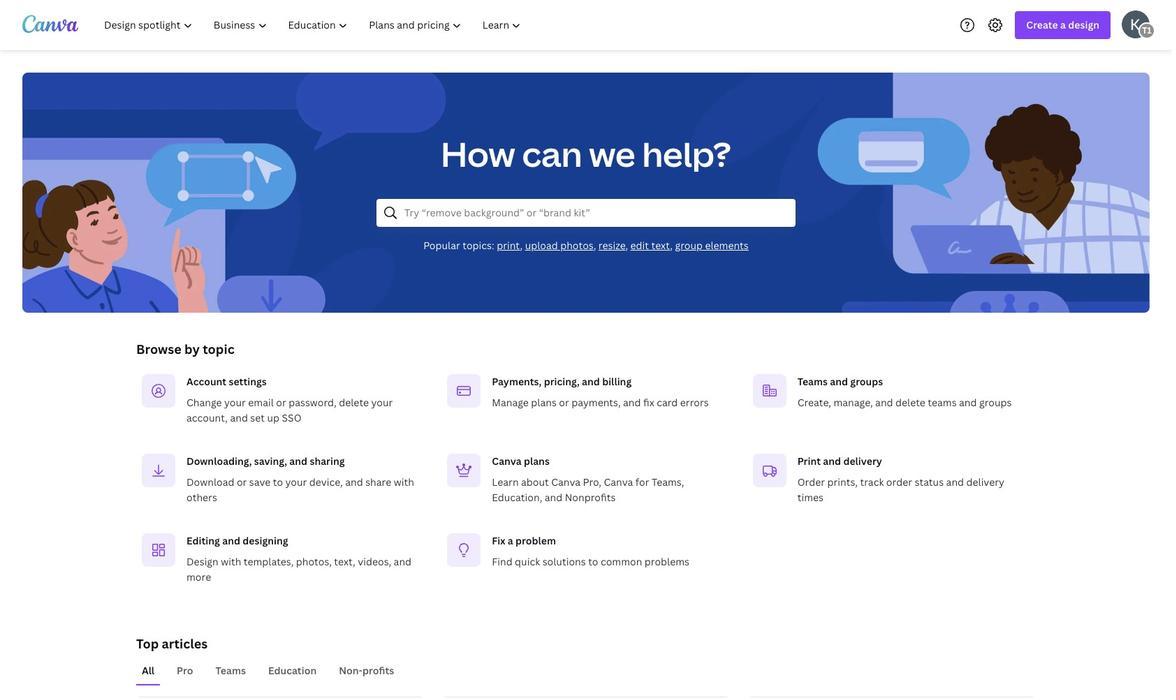 Task type: locate. For each thing, give the bounding box(es) containing it.
password,
[[289, 396, 337, 410]]

design
[[1069, 18, 1100, 31]]

and inside 'download or save to your device, and share with others'
[[345, 476, 363, 489]]

2 delete from the left
[[896, 396, 926, 410]]

track
[[861, 476, 884, 489]]

by
[[185, 341, 200, 358]]

0 vertical spatial groups
[[851, 375, 884, 389]]

, left the upload
[[520, 239, 523, 252]]

to for common
[[589, 556, 599, 569]]

and right editing
[[222, 535, 240, 548]]

top level navigation element
[[95, 11, 534, 39]]

3 , from the left
[[626, 239, 628, 252]]

0 horizontal spatial teams
[[216, 665, 246, 678]]

teams right pro
[[216, 665, 246, 678]]

create, manage, and delete teams and groups
[[798, 396, 1012, 410]]

plans up "about"
[[524, 455, 550, 468]]

delete left teams
[[896, 396, 926, 410]]

all
[[142, 665, 154, 678]]

with inside 'download or save to your device, and share with others'
[[394, 476, 414, 489]]

0 horizontal spatial delete
[[339, 396, 369, 410]]

fix
[[644, 396, 655, 410]]

1 vertical spatial with
[[221, 556, 241, 569]]

device,
[[309, 476, 343, 489]]

and right print
[[824, 455, 842, 468]]

create a design button
[[1016, 11, 1111, 39]]

with
[[394, 476, 414, 489], [221, 556, 241, 569]]

with inside the design with templates, photos, text, videos, and more
[[221, 556, 241, 569]]

team 1 image
[[1139, 22, 1156, 39]]

1 horizontal spatial with
[[394, 476, 414, 489]]

or left save in the bottom of the page
[[237, 476, 247, 489]]

2 horizontal spatial or
[[559, 396, 569, 410]]

edit
[[631, 239, 649, 252]]

top articles
[[136, 636, 208, 653]]

groups up the manage,
[[851, 375, 884, 389]]

and right videos,
[[394, 556, 412, 569]]

0 horizontal spatial to
[[273, 476, 283, 489]]

resize
[[599, 239, 626, 252]]

downloading,
[[187, 455, 252, 468]]

browse
[[136, 341, 182, 358]]

a for create
[[1061, 18, 1066, 31]]

your
[[224, 396, 246, 410], [371, 396, 393, 410], [285, 476, 307, 489]]

your left "device,"
[[285, 476, 307, 489]]

0 vertical spatial with
[[394, 476, 414, 489]]

saving,
[[254, 455, 287, 468]]

order
[[798, 476, 825, 489]]

canva plans
[[492, 455, 550, 468]]

teams up create,
[[798, 375, 828, 389]]

,
[[520, 239, 523, 252], [594, 239, 596, 252], [626, 239, 628, 252], [670, 239, 673, 252]]

for
[[636, 476, 650, 489]]

a right 'fix'
[[508, 535, 514, 548]]

upload
[[525, 239, 558, 252]]

, left edit
[[626, 239, 628, 252]]

order prints, track order status and delivery times
[[798, 476, 1005, 505]]

and inside order prints, track order status and delivery times
[[947, 476, 965, 489]]

1 horizontal spatial teams
[[798, 375, 828, 389]]

1 horizontal spatial to
[[589, 556, 599, 569]]

print and delivery
[[798, 455, 883, 468]]

plans
[[531, 396, 557, 410], [524, 455, 550, 468]]

delivery up track
[[844, 455, 883, 468]]

teams for teams and groups
[[798, 375, 828, 389]]

delete inside change your email or password, delete your account, and set up sso
[[339, 396, 369, 410]]

pro
[[177, 665, 193, 678]]

delivery right status
[[967, 476, 1005, 489]]

or up up
[[276, 396, 286, 410]]

education,
[[492, 491, 543, 505]]

delivery inside order prints, track order status and delivery times
[[967, 476, 1005, 489]]

1 horizontal spatial or
[[276, 396, 286, 410]]

print
[[497, 239, 520, 252]]

or
[[276, 396, 286, 410], [559, 396, 569, 410], [237, 476, 247, 489]]

0 horizontal spatial or
[[237, 476, 247, 489]]

canva left for
[[604, 476, 633, 489]]

articles
[[162, 636, 208, 653]]

times
[[798, 491, 824, 505]]

kendall parks image
[[1122, 10, 1150, 38]]

account
[[187, 375, 227, 389]]

1 horizontal spatial your
[[285, 476, 307, 489]]

and left share
[[345, 476, 363, 489]]

1 horizontal spatial delete
[[896, 396, 926, 410]]

non-profits button
[[333, 658, 400, 685]]

1 vertical spatial a
[[508, 535, 514, 548]]

change your email or password, delete your account, and set up sso
[[187, 396, 393, 425]]

and left set
[[230, 412, 248, 425]]

create
[[1027, 18, 1059, 31]]

to right save in the bottom of the page
[[273, 476, 283, 489]]

delete right password,
[[339, 396, 369, 410]]

designing
[[243, 535, 288, 548]]

your down account settings at the bottom left of the page
[[224, 396, 246, 410]]

how can we help?
[[441, 131, 732, 177]]

0 horizontal spatial with
[[221, 556, 241, 569]]

up
[[267, 412, 280, 425]]

prints,
[[828, 476, 858, 489]]

1 horizontal spatial groups
[[980, 396, 1012, 410]]

teams,
[[652, 476, 684, 489]]

2 , from the left
[[594, 239, 596, 252]]

topics:
[[463, 239, 495, 252]]

editing and designing
[[187, 535, 288, 548]]

canva left pro,
[[552, 476, 581, 489]]

0 horizontal spatial your
[[224, 396, 246, 410]]

, left group
[[670, 239, 673, 252]]

manage plans or payments, and fix card errors
[[492, 396, 709, 410]]

0 horizontal spatial delivery
[[844, 455, 883, 468]]

0 vertical spatial plans
[[531, 396, 557, 410]]

a for fix
[[508, 535, 514, 548]]

4 , from the left
[[670, 239, 673, 252]]

and inside the design with templates, photos, text, videos, and more
[[394, 556, 412, 569]]

and inside learn about canva pro, canva for teams, education, and nonprofits
[[545, 491, 563, 505]]

, left resize link
[[594, 239, 596, 252]]

group elements link
[[675, 239, 749, 252]]

print
[[798, 455, 821, 468]]

1 vertical spatial plans
[[524, 455, 550, 468]]

text
[[652, 239, 670, 252]]

canva up the learn
[[492, 455, 522, 468]]

or down payments, pricing, and billing
[[559, 396, 569, 410]]

1 horizontal spatial a
[[1061, 18, 1066, 31]]

1 , from the left
[[520, 239, 523, 252]]

1 vertical spatial to
[[589, 556, 599, 569]]

help?
[[643, 131, 732, 177]]

team 1 element
[[1139, 22, 1156, 39]]

groups
[[851, 375, 884, 389], [980, 396, 1012, 410]]

1 vertical spatial delivery
[[967, 476, 1005, 489]]

downloading, saving, and sharing
[[187, 455, 345, 468]]

0 horizontal spatial canva
[[492, 455, 522, 468]]

problems
[[645, 556, 690, 569]]

pro button
[[171, 658, 199, 685]]

your right password,
[[371, 396, 393, 410]]

find quick solutions to common problems
[[492, 556, 690, 569]]

1 delete from the left
[[339, 396, 369, 410]]

sharing
[[310, 455, 345, 468]]

and right status
[[947, 476, 965, 489]]

teams button
[[210, 658, 252, 685]]

elements
[[705, 239, 749, 252]]

1 vertical spatial teams
[[216, 665, 246, 678]]

0 vertical spatial a
[[1061, 18, 1066, 31]]

to left common
[[589, 556, 599, 569]]

and
[[582, 375, 600, 389], [830, 375, 848, 389], [623, 396, 641, 410], [876, 396, 894, 410], [960, 396, 977, 410], [230, 412, 248, 425], [290, 455, 308, 468], [824, 455, 842, 468], [345, 476, 363, 489], [947, 476, 965, 489], [545, 491, 563, 505], [222, 535, 240, 548], [394, 556, 412, 569]]

0 vertical spatial teams
[[798, 375, 828, 389]]

and right teams
[[960, 396, 977, 410]]

1 horizontal spatial delivery
[[967, 476, 1005, 489]]

with right share
[[394, 476, 414, 489]]

with down editing and designing
[[221, 556, 241, 569]]

and down "about"
[[545, 491, 563, 505]]

non-
[[339, 665, 363, 678]]

plans down pricing,
[[531, 396, 557, 410]]

teams inside 'button'
[[216, 665, 246, 678]]

manage,
[[834, 396, 873, 410]]

0 horizontal spatial a
[[508, 535, 514, 548]]

teams and groups
[[798, 375, 884, 389]]

payments,
[[572, 396, 621, 410]]

a inside create a design dropdown button
[[1061, 18, 1066, 31]]

2 horizontal spatial your
[[371, 396, 393, 410]]

2 horizontal spatial canva
[[604, 476, 633, 489]]

0 vertical spatial to
[[273, 476, 283, 489]]

find
[[492, 556, 513, 569]]

and right the manage,
[[876, 396, 894, 410]]

nonprofits
[[565, 491, 616, 505]]

teams
[[798, 375, 828, 389], [216, 665, 246, 678]]

learn about canva pro, canva for teams, education, and nonprofits
[[492, 476, 684, 505]]

groups right teams
[[980, 396, 1012, 410]]

settings
[[229, 375, 267, 389]]

edit text link
[[631, 239, 670, 252]]

download
[[187, 476, 234, 489]]

to inside 'download or save to your device, and share with others'
[[273, 476, 283, 489]]

manage
[[492, 396, 529, 410]]

a left the design
[[1061, 18, 1066, 31]]



Task type: describe. For each thing, give the bounding box(es) containing it.
about
[[521, 476, 549, 489]]

photos,
[[296, 556, 332, 569]]

popular topics: print , upload photos , resize , edit text , group elements
[[424, 239, 749, 252]]

card
[[657, 396, 678, 410]]

design with templates, photos, text, videos, and more
[[187, 556, 412, 584]]

to for your
[[273, 476, 283, 489]]

billing
[[603, 375, 632, 389]]

share
[[366, 476, 392, 489]]

top
[[136, 636, 159, 653]]

errors
[[681, 396, 709, 410]]

resize link
[[599, 239, 626, 252]]

or inside 'download or save to your device, and share with others'
[[237, 476, 247, 489]]

account,
[[187, 412, 228, 425]]

sso
[[282, 412, 302, 425]]

videos,
[[358, 556, 392, 569]]

0 horizontal spatial groups
[[851, 375, 884, 389]]

design
[[187, 556, 219, 569]]

how
[[441, 131, 516, 177]]

popular
[[424, 239, 460, 252]]

photos
[[561, 239, 594, 252]]

upload photos link
[[525, 239, 594, 252]]

plans for manage
[[531, 396, 557, 410]]

print link
[[497, 239, 520, 252]]

download or save to your device, and share with others
[[187, 476, 414, 505]]

and left fix
[[623, 396, 641, 410]]

we
[[589, 131, 636, 177]]

create,
[[798, 396, 832, 410]]

Try "remove background" or "brand kit" search field
[[405, 200, 787, 226]]

templates,
[[244, 556, 294, 569]]

all button
[[136, 658, 160, 685]]

editing
[[187, 535, 220, 548]]

solutions
[[543, 556, 586, 569]]

0 vertical spatial delivery
[[844, 455, 883, 468]]

payments,
[[492, 375, 542, 389]]

group
[[675, 239, 703, 252]]

and inside change your email or password, delete your account, and set up sso
[[230, 412, 248, 425]]

t1 button
[[1122, 10, 1156, 39]]

your inside 'download or save to your device, and share with others'
[[285, 476, 307, 489]]

order
[[887, 476, 913, 489]]

email
[[248, 396, 274, 410]]

change
[[187, 396, 222, 410]]

account settings
[[187, 375, 267, 389]]

pricing,
[[544, 375, 580, 389]]

teams
[[928, 396, 957, 410]]

1 vertical spatial groups
[[980, 396, 1012, 410]]

1 horizontal spatial canva
[[552, 476, 581, 489]]

pro,
[[583, 476, 602, 489]]

create a design
[[1027, 18, 1100, 31]]

payments, pricing, and billing
[[492, 375, 632, 389]]

save
[[249, 476, 271, 489]]

status
[[915, 476, 944, 489]]

plans for canva
[[524, 455, 550, 468]]

fix
[[492, 535, 506, 548]]

can
[[522, 131, 582, 177]]

non-profits
[[339, 665, 394, 678]]

and up the manage,
[[830, 375, 848, 389]]

problem
[[516, 535, 556, 548]]

common
[[601, 556, 643, 569]]

set
[[250, 412, 265, 425]]

text,
[[334, 556, 356, 569]]

profits
[[363, 665, 394, 678]]

education
[[268, 665, 317, 678]]

others
[[187, 491, 217, 505]]

and right saving,
[[290, 455, 308, 468]]

or inside change your email or password, delete your account, and set up sso
[[276, 396, 286, 410]]

and up the payments,
[[582, 375, 600, 389]]

browse by topic
[[136, 341, 235, 358]]

education button
[[263, 658, 322, 685]]

teams for teams
[[216, 665, 246, 678]]

topic
[[203, 341, 235, 358]]



Task type: vqa. For each thing, say whether or not it's contained in the screenshot.
resumes, at the top of page
no



